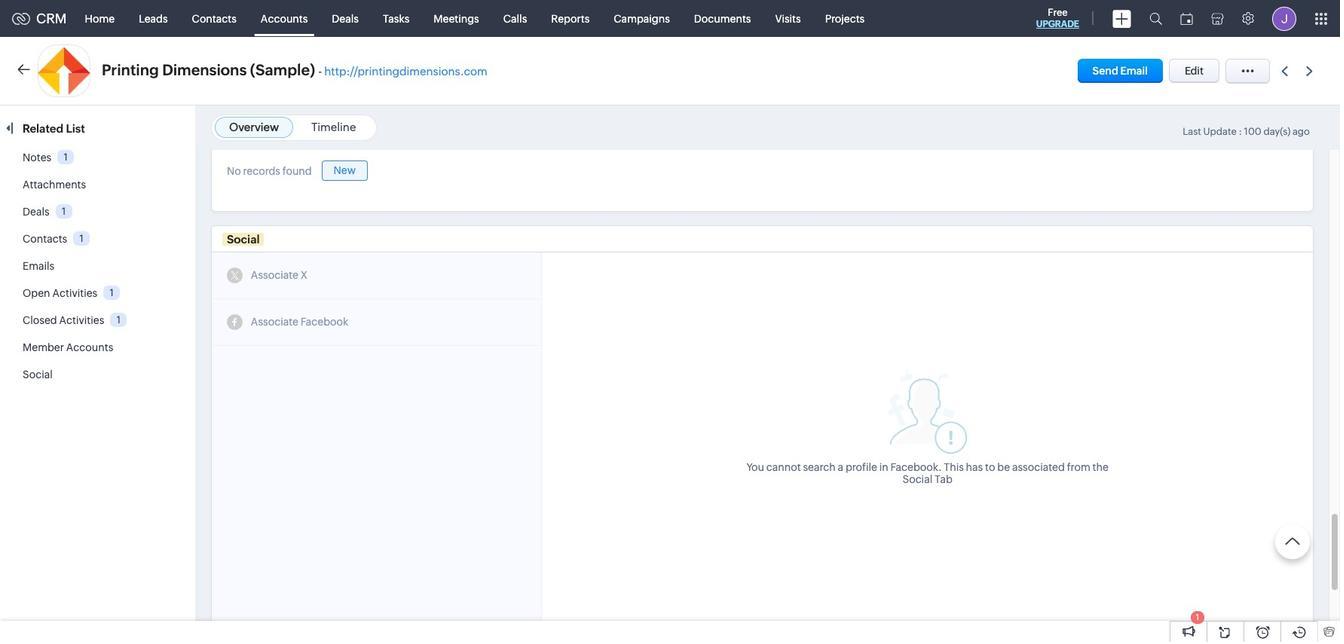 Task type: locate. For each thing, give the bounding box(es) containing it.
associate facebook
[[251, 316, 349, 328]]

related
[[23, 122, 63, 135]]

home
[[85, 12, 115, 25]]

related list
[[23, 122, 87, 135]]

social down the member
[[23, 369, 53, 381]]

associate left x
[[251, 269, 299, 282]]

activities up member accounts link
[[59, 314, 104, 326]]

0 vertical spatial social
[[227, 233, 260, 246]]

documents
[[694, 12, 751, 25]]

1 for deals
[[62, 206, 66, 217]]

2 horizontal spatial social
[[903, 474, 933, 486]]

create menu element
[[1104, 0, 1141, 37]]

social up associate x at the left of the page
[[227, 233, 260, 246]]

leads
[[139, 12, 168, 25]]

x
[[301, 269, 308, 282]]

accounts down closed activities link
[[66, 342, 113, 354]]

1 horizontal spatial social
[[227, 233, 260, 246]]

facebook
[[301, 316, 349, 328], [891, 461, 939, 474]]

crm
[[36, 11, 67, 26]]

0 vertical spatial contacts
[[192, 12, 237, 25]]

2 associate from the top
[[251, 316, 299, 328]]

create menu image
[[1113, 9, 1132, 28]]

1 vertical spatial contacts
[[23, 233, 67, 245]]

contacts up emails link
[[23, 233, 67, 245]]

1 vertical spatial activities
[[59, 314, 104, 326]]

be
[[998, 461, 1010, 474]]

upgrade
[[1037, 19, 1080, 29]]

attachments
[[23, 179, 86, 191]]

1 associate from the top
[[251, 269, 299, 282]]

accounts up (sample)
[[261, 12, 308, 25]]

activities
[[52, 287, 97, 299], [59, 314, 104, 326]]

1 vertical spatial facebook
[[891, 461, 939, 474]]

printing
[[102, 61, 159, 78]]

visits
[[775, 12, 801, 25]]

closed activities
[[23, 314, 104, 326]]

0 vertical spatial accounts
[[261, 12, 308, 25]]

1 vertical spatial contacts link
[[23, 233, 67, 245]]

search
[[803, 461, 836, 474]]

1 horizontal spatial contacts link
[[180, 0, 249, 37]]

the
[[1093, 461, 1109, 474]]

leads link
[[127, 0, 180, 37]]

next record image
[[1307, 66, 1316, 76]]

. this has to be associated from the social tab
[[903, 461, 1109, 486]]

previous record image
[[1282, 66, 1289, 76]]

timeline link
[[311, 121, 356, 133]]

dimensions
[[162, 61, 247, 78]]

0 horizontal spatial deals
[[23, 206, 49, 218]]

open activities link
[[23, 287, 97, 299]]

deals
[[332, 12, 359, 25], [23, 206, 49, 218]]

associate for facebook
[[251, 316, 299, 328]]

1 for contacts
[[80, 233, 84, 244]]

0 vertical spatial activities
[[52, 287, 97, 299]]

reports
[[551, 12, 590, 25]]

0 horizontal spatial contacts
[[23, 233, 67, 245]]

accounts
[[261, 12, 308, 25], [66, 342, 113, 354]]

0 horizontal spatial social
[[23, 369, 53, 381]]

contacts link up emails link
[[23, 233, 67, 245]]

found
[[283, 165, 312, 177]]

http://printingdimensions.com
[[324, 65, 488, 78]]

open activities
[[23, 287, 97, 299]]

meetings link
[[422, 0, 491, 37]]

(sample)
[[250, 61, 315, 78]]

tasks link
[[371, 0, 422, 37]]

1 for notes
[[64, 151, 68, 163]]

email
[[1121, 65, 1148, 77]]

closed activities link
[[23, 314, 104, 326]]

deals link
[[320, 0, 371, 37], [23, 206, 49, 218]]

http://printingdimensions.com link
[[324, 65, 488, 78]]

list
[[66, 122, 85, 135]]

associate down associate x at the left of the page
[[251, 316, 299, 328]]

no
[[227, 165, 241, 177]]

social link
[[23, 369, 53, 381]]

social inside the . this has to be associated from the social tab
[[903, 474, 933, 486]]

0 horizontal spatial deals link
[[23, 206, 49, 218]]

1
[[64, 151, 68, 163], [62, 206, 66, 217], [80, 233, 84, 244], [110, 287, 114, 298], [117, 314, 121, 326], [1196, 613, 1200, 622]]

0 vertical spatial deals link
[[320, 0, 371, 37]]

2 vertical spatial social
[[903, 474, 933, 486]]

0 horizontal spatial accounts
[[66, 342, 113, 354]]

overview
[[229, 121, 279, 133]]

in
[[880, 461, 889, 474]]

send email button
[[1078, 59, 1163, 83]]

0 vertical spatial associate
[[251, 269, 299, 282]]

records
[[243, 165, 280, 177]]

1 vertical spatial social
[[23, 369, 53, 381]]

activities up closed activities link
[[52, 287, 97, 299]]

send email
[[1093, 65, 1148, 77]]

notes link
[[23, 152, 51, 164]]

calendar image
[[1181, 12, 1194, 25]]

accounts link
[[249, 0, 320, 37]]

deals link left tasks
[[320, 0, 371, 37]]

1 vertical spatial associate
[[251, 316, 299, 328]]

activities for open activities
[[52, 287, 97, 299]]

facebook right in at the bottom right of page
[[891, 461, 939, 474]]

visits link
[[763, 0, 813, 37]]

associate
[[251, 269, 299, 282], [251, 316, 299, 328]]

contacts link
[[180, 0, 249, 37], [23, 233, 67, 245]]

contacts link up dimensions at the top left of the page
[[180, 0, 249, 37]]

contacts up dimensions at the top left of the page
[[192, 12, 237, 25]]

deals left tasks
[[332, 12, 359, 25]]

deals link down attachments
[[23, 206, 49, 218]]

0 vertical spatial facebook
[[301, 316, 349, 328]]

social left .
[[903, 474, 933, 486]]

1 horizontal spatial deals
[[332, 12, 359, 25]]

facebook down x
[[301, 316, 349, 328]]

home link
[[73, 0, 127, 37]]

100
[[1245, 126, 1262, 137]]

1 vertical spatial accounts
[[66, 342, 113, 354]]

profile element
[[1264, 0, 1306, 37]]

contacts
[[192, 12, 237, 25], [23, 233, 67, 245]]

deals down attachments
[[23, 206, 49, 218]]



Task type: describe. For each thing, give the bounding box(es) containing it.
logo image
[[12, 12, 30, 25]]

has
[[966, 461, 983, 474]]

you cannot search a profile in facebook
[[747, 461, 939, 474]]

associated
[[1013, 461, 1065, 474]]

associate for x
[[251, 269, 299, 282]]

tasks
[[383, 12, 410, 25]]

0 horizontal spatial contacts link
[[23, 233, 67, 245]]

this
[[944, 461, 964, 474]]

last update : 100 day(s) ago
[[1183, 126, 1310, 137]]

calls link
[[491, 0, 539, 37]]

open
[[23, 287, 50, 299]]

closed
[[23, 314, 57, 326]]

reports link
[[539, 0, 602, 37]]

overview link
[[229, 121, 279, 133]]

0 vertical spatial contacts link
[[180, 0, 249, 37]]

calls
[[503, 12, 527, 25]]

no records found
[[227, 165, 312, 177]]

emails
[[23, 260, 54, 272]]

projects
[[825, 12, 865, 25]]

member
[[23, 342, 64, 354]]

member accounts
[[23, 342, 113, 354]]

free upgrade
[[1037, 7, 1080, 29]]

profile image
[[1273, 6, 1297, 31]]

0 vertical spatial deals
[[332, 12, 359, 25]]

day(s)
[[1264, 126, 1291, 137]]

1 for closed activities
[[117, 314, 121, 326]]

send
[[1093, 65, 1119, 77]]

crm link
[[12, 11, 67, 26]]

notes
[[23, 152, 51, 164]]

campaigns
[[614, 12, 670, 25]]

associate x
[[251, 269, 308, 282]]

1 horizontal spatial facebook
[[891, 461, 939, 474]]

.
[[939, 461, 942, 474]]

projects link
[[813, 0, 877, 37]]

tab
[[935, 474, 953, 486]]

timeline
[[311, 121, 356, 133]]

member accounts link
[[23, 342, 113, 354]]

documents link
[[682, 0, 763, 37]]

emails link
[[23, 260, 54, 272]]

a
[[838, 461, 844, 474]]

you
[[747, 461, 764, 474]]

search image
[[1150, 12, 1163, 25]]

from
[[1067, 461, 1091, 474]]

campaigns link
[[602, 0, 682, 37]]

-
[[319, 65, 322, 78]]

0 horizontal spatial facebook
[[301, 316, 349, 328]]

attachments link
[[23, 179, 86, 191]]

new
[[334, 164, 356, 176]]

profile
[[846, 461, 878, 474]]

activities for closed activities
[[59, 314, 104, 326]]

1 horizontal spatial deals link
[[320, 0, 371, 37]]

printing dimensions (sample) - http://printingdimensions.com
[[102, 61, 488, 78]]

meetings
[[434, 12, 479, 25]]

last
[[1183, 126, 1202, 137]]

search element
[[1141, 0, 1172, 37]]

edit button
[[1169, 59, 1220, 83]]

:
[[1239, 126, 1243, 137]]

edit
[[1185, 65, 1204, 77]]

1 vertical spatial deals link
[[23, 206, 49, 218]]

1 vertical spatial deals
[[23, 206, 49, 218]]

cannot
[[767, 461, 801, 474]]

free
[[1048, 7, 1068, 18]]

update
[[1204, 126, 1237, 137]]

1 horizontal spatial contacts
[[192, 12, 237, 25]]

ago
[[1293, 126, 1310, 137]]

1 for open activities
[[110, 287, 114, 298]]

new link
[[322, 161, 368, 181]]

1 horizontal spatial accounts
[[261, 12, 308, 25]]

to
[[985, 461, 996, 474]]



Task type: vqa. For each thing, say whether or not it's contained in the screenshot.
row group
no



